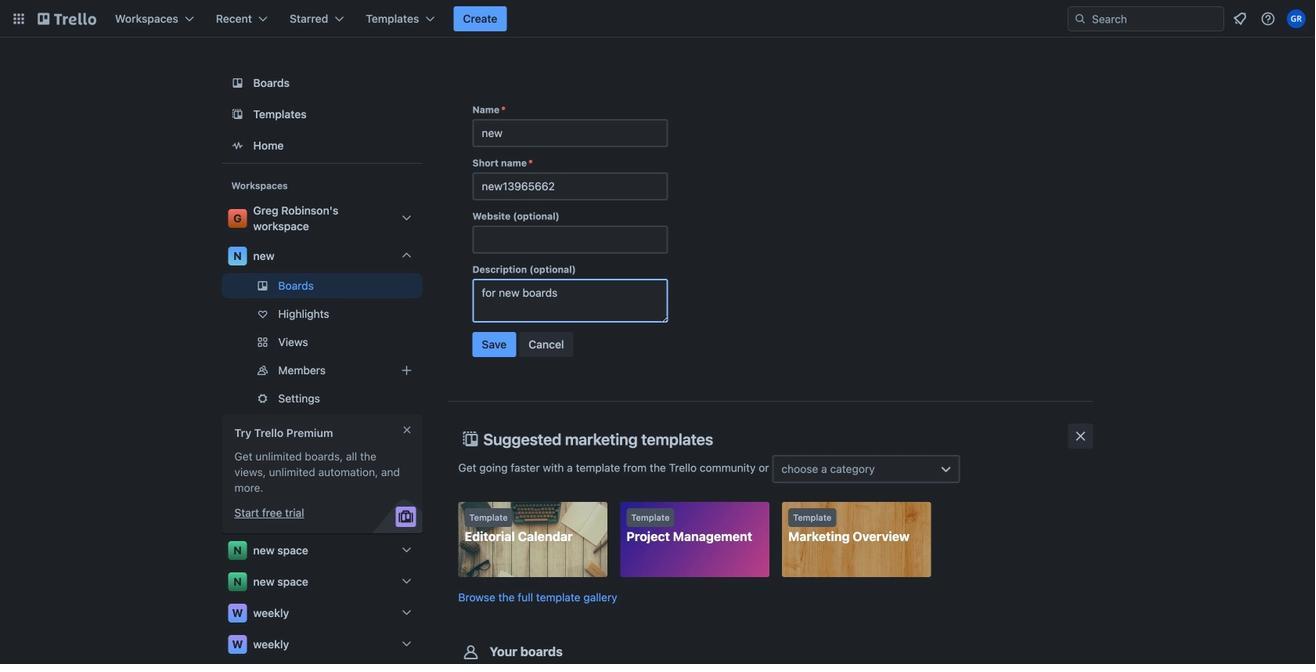 Task type: locate. For each thing, give the bounding box(es) containing it.
None text field
[[473, 119, 668, 147]]

None text field
[[473, 172, 668, 200], [473, 226, 668, 254], [473, 279, 668, 323], [473, 172, 668, 200], [473, 226, 668, 254], [473, 279, 668, 323]]

template board image
[[228, 105, 247, 124]]

home image
[[228, 136, 247, 155]]

primary element
[[0, 0, 1316, 38]]

back to home image
[[38, 6, 96, 31]]



Task type: vqa. For each thing, say whether or not it's contained in the screenshot.
Starred Icon
no



Task type: describe. For each thing, give the bounding box(es) containing it.
board image
[[228, 74, 247, 92]]

0 notifications image
[[1231, 9, 1250, 28]]

add image
[[397, 361, 416, 380]]

organizationdetailform element
[[473, 94, 668, 363]]

Search field
[[1087, 8, 1224, 30]]

open information menu image
[[1261, 11, 1276, 27]]

greg robinson (gregrobinson96) image
[[1287, 9, 1306, 28]]

search image
[[1074, 13, 1087, 25]]



